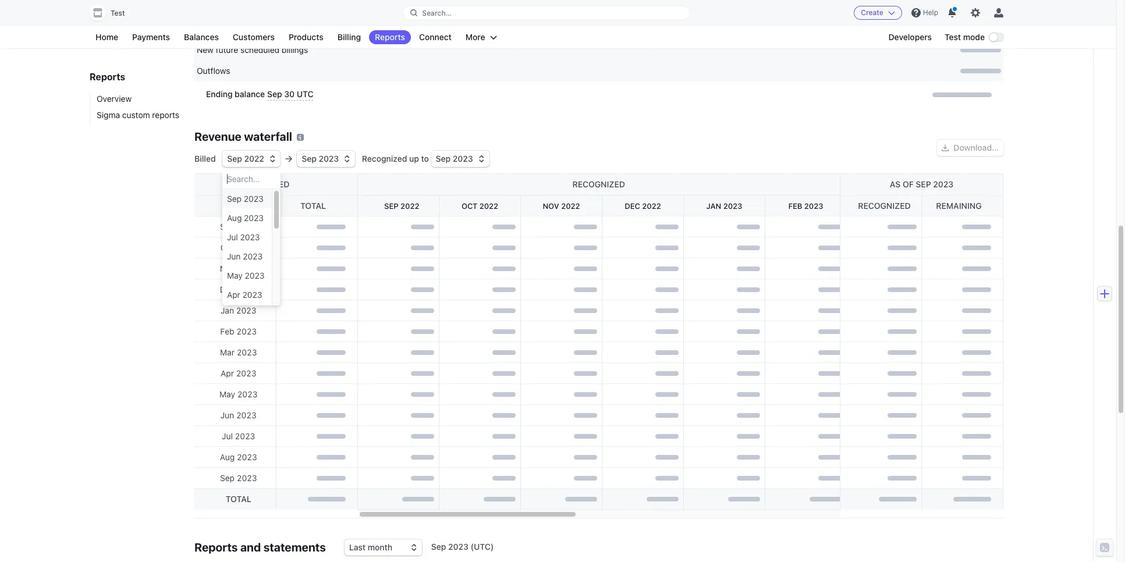 Task type: describe. For each thing, give the bounding box(es) containing it.
0 horizontal spatial nov
[[220, 264, 235, 274]]

Search… search field
[[404, 6, 690, 20]]

billing
[[338, 32, 361, 42]]

outflows
[[197, 66, 230, 76]]

jun 2023 inside list box
[[227, 252, 263, 261]]

cell inside new future scheduled billings row
[[602, 44, 1001, 56]]

overview link
[[90, 93, 183, 105]]

billed
[[194, 154, 218, 164]]

overview
[[97, 94, 132, 104]]

connect link
[[413, 30, 458, 44]]

mar inside list box
[[227, 309, 242, 319]]

1 vertical spatial mar 2023
[[220, 348, 257, 357]]

future
[[216, 45, 238, 55]]

test for test
[[111, 9, 125, 17]]

sep 2022 button
[[223, 151, 281, 167]]

billing link
[[332, 30, 367, 44]]

1 vertical spatial oct 2022
[[221, 243, 257, 253]]

starting
[[197, 24, 227, 34]]

reports link
[[369, 30, 411, 44]]

sep 2023 inside popup button
[[302, 154, 339, 164]]

0 horizontal spatial total
[[226, 494, 251, 504]]

waterfall
[[244, 130, 292, 143]]

month
[[223, 201, 254, 211]]

as of sep 2023
[[890, 179, 954, 189]]

more
[[466, 32, 485, 42]]

1 vertical spatial may 2023
[[220, 390, 258, 399]]

help button
[[907, 3, 943, 22]]

1 horizontal spatial feb 2023
[[789, 201, 824, 211]]

balance for ending balance
[[235, 89, 265, 99]]

cell inside 'outflows' row
[[602, 65, 1001, 77]]

new
[[197, 45, 214, 55]]

revenue
[[194, 130, 242, 143]]

outflows row
[[194, 61, 1004, 82]]

1 horizontal spatial reports
[[194, 541, 238, 554]]

remaining
[[936, 201, 982, 211]]

more button
[[460, 30, 503, 44]]

mar 2023 inside list box
[[227, 309, 263, 319]]

apr 2023 inside list box
[[227, 290, 262, 300]]

create button
[[854, 6, 902, 20]]

1 horizontal spatial dec 2022
[[625, 201, 661, 211]]

1 vertical spatial may
[[220, 390, 235, 399]]

grid containing starting balance
[[194, 0, 1004, 108]]

test for test mode
[[945, 32, 961, 42]]

1 vertical spatial jan 2023
[[221, 306, 256, 316]]

1 vertical spatial apr
[[221, 369, 234, 378]]

sigma
[[97, 110, 120, 120]]

developers link
[[883, 30, 938, 44]]

create
[[861, 8, 884, 17]]

connect
[[419, 32, 452, 42]]

jul 2023 inside list box
[[227, 232, 260, 242]]

0 horizontal spatial dec 2022
[[220, 285, 257, 295]]

0 vertical spatial nov
[[543, 201, 559, 211]]

sep 2023 inside list box
[[227, 194, 264, 204]]

billed
[[262, 179, 290, 189]]

billings
[[282, 45, 308, 55]]

recognized
[[362, 154, 407, 164]]

cell containing starting balance
[[197, 23, 596, 35]]

customers
[[233, 32, 275, 42]]

30
[[284, 89, 295, 99]]

row containing ending balance
[[194, 82, 1004, 108]]

products
[[289, 32, 324, 42]]

statements
[[264, 541, 326, 554]]

0 vertical spatial oct
[[462, 201, 478, 211]]

payments link
[[126, 30, 176, 44]]

row containing starting balance
[[194, 19, 1004, 40]]

1 vertical spatial aug 2023
[[220, 452, 257, 462]]

0 vertical spatial apr
[[227, 290, 240, 300]]

balances
[[184, 32, 219, 42]]

new future scheduled billings
[[197, 45, 308, 55]]

of
[[903, 179, 914, 189]]

scheduled
[[240, 45, 279, 55]]

help
[[923, 8, 939, 17]]

as
[[890, 179, 901, 189]]

1 vertical spatial jun
[[221, 410, 234, 420]]

1 vertical spatial apr 2023
[[221, 369, 256, 378]]

1 horizontal spatial feb
[[789, 201, 803, 211]]

2023 inside popup button
[[319, 154, 339, 164]]

starting balance sep 1 utc
[[197, 24, 300, 34]]

reports
[[152, 110, 179, 120]]

2022 inside popup button
[[244, 154, 264, 164]]

1 horizontal spatial total
[[300, 201, 326, 211]]

0 vertical spatial jan 2023
[[707, 201, 743, 211]]

test mode
[[945, 32, 985, 42]]

customers link
[[227, 30, 281, 44]]

home link
[[90, 30, 124, 44]]



Task type: vqa. For each thing, say whether or not it's contained in the screenshot.
review associated with Under review (inquiry)
no



Task type: locate. For each thing, give the bounding box(es) containing it.
0 horizontal spatial reports
[[90, 72, 125, 82]]

recognized
[[573, 179, 625, 189], [858, 201, 911, 211]]

0 vertical spatial sep 2023
[[302, 154, 339, 164]]

aug 2023
[[227, 213, 264, 223], [220, 452, 257, 462]]

2 vertical spatial reports
[[194, 541, 238, 554]]

sigma custom reports link
[[90, 109, 183, 121]]

payments
[[132, 32, 170, 42]]

1 horizontal spatial jan
[[707, 201, 722, 211]]

oct 2022 down the month
[[221, 243, 257, 253]]

1 horizontal spatial jan 2023
[[707, 201, 743, 211]]

0 vertical spatial total
[[300, 201, 326, 211]]

0 vertical spatial aug 2023
[[227, 213, 264, 223]]

0 horizontal spatial dec
[[220, 285, 235, 295]]

oct 2022 down sep 2023 dropdown button
[[462, 201, 498, 211]]

0 vertical spatial jun
[[227, 252, 241, 261]]

0 vertical spatial may
[[227, 271, 243, 281]]

1 vertical spatial sep 2023
[[227, 194, 264, 204]]

1 horizontal spatial recognized
[[858, 201, 911, 211]]

(utc)
[[471, 542, 494, 552]]

cell
[[206, 0, 596, 12], [197, 23, 596, 35], [602, 23, 1001, 35], [602, 44, 1001, 56], [602, 65, 1001, 77], [602, 88, 992, 101]]

1 vertical spatial jan
[[221, 306, 234, 316]]

reports right billing
[[375, 32, 405, 42]]

recognized up to sep 2023
[[360, 154, 473, 164]]

notifications image
[[948, 8, 957, 17]]

balances link
[[178, 30, 225, 44]]

utc inside cell
[[283, 24, 300, 34]]

test
[[111, 9, 125, 17], [945, 32, 961, 42]]

nov 2022
[[543, 201, 580, 211], [220, 264, 257, 274]]

0 vertical spatial sep 2022
[[227, 154, 264, 164]]

Search… field
[[222, 169, 281, 189]]

reports left and at the left of the page
[[194, 541, 238, 554]]

home
[[95, 32, 118, 42]]

0 vertical spatial dec 2022
[[625, 201, 661, 211]]

mode
[[963, 32, 985, 42]]

jan 2023
[[707, 201, 743, 211], [221, 306, 256, 316]]

dec 2022
[[625, 201, 661, 211], [220, 285, 257, 295]]

1 row from the top
[[194, 19, 1004, 40]]

feb 2023
[[789, 201, 824, 211], [220, 327, 257, 337]]

download… button
[[938, 140, 1004, 156]]

1 vertical spatial reports
[[90, 72, 125, 82]]

may inside list box
[[227, 271, 243, 281]]

total up and at the left of the page
[[226, 494, 251, 504]]

ending balance sep 30 utc
[[206, 89, 314, 99]]

0 vertical spatial oct 2022
[[462, 201, 498, 211]]

utc for starting balance sep 1 utc
[[283, 24, 300, 34]]

to
[[421, 154, 429, 164]]

0 horizontal spatial oct
[[221, 243, 234, 253]]

row up 'outflows' row
[[194, 19, 1004, 40]]

may
[[227, 271, 243, 281], [220, 390, 235, 399]]

1 horizontal spatial dec
[[625, 201, 640, 211]]

0 vertical spatial may 2023
[[227, 271, 265, 281]]

balance for starting balance
[[229, 24, 258, 34]]

total down sep 2023 popup button at the top left of page
[[300, 201, 326, 211]]

1 horizontal spatial test
[[945, 32, 961, 42]]

2 vertical spatial sep 2023
[[220, 473, 257, 483]]

feb
[[789, 201, 803, 211], [220, 327, 234, 337]]

0 vertical spatial mar 2023
[[227, 309, 263, 319]]

mar
[[227, 309, 242, 319], [220, 348, 235, 357]]

0 horizontal spatial oct 2022
[[221, 243, 257, 253]]

balance
[[229, 24, 258, 34], [235, 89, 265, 99]]

1 vertical spatial sep 2022
[[384, 201, 419, 211]]

0 horizontal spatial nov 2022
[[220, 264, 257, 274]]

jun
[[227, 252, 241, 261], [221, 410, 234, 420]]

mar 2023
[[227, 309, 263, 319], [220, 348, 257, 357]]

custom
[[122, 110, 150, 120]]

0 horizontal spatial jan
[[221, 306, 234, 316]]

0 vertical spatial feb
[[789, 201, 803, 211]]

sep 2022 down the month
[[220, 222, 257, 232]]

1 vertical spatial total
[[226, 494, 251, 504]]

reports up 'overview'
[[90, 72, 125, 82]]

0 vertical spatial test
[[111, 9, 125, 17]]

1
[[277, 24, 281, 34]]

search…
[[422, 8, 452, 17]]

1 vertical spatial test
[[945, 32, 961, 42]]

sep 2022 inside popup button
[[227, 154, 264, 164]]

sep 2022
[[227, 154, 264, 164], [384, 201, 419, 211], [220, 222, 257, 232]]

jan
[[707, 201, 722, 211], [221, 306, 234, 316]]

aug 2023 inside list box
[[227, 213, 264, 223]]

0 vertical spatial utc
[[283, 24, 300, 34]]

sep
[[261, 24, 275, 34], [267, 89, 282, 99], [227, 154, 242, 164], [302, 154, 317, 164], [436, 154, 451, 164], [916, 179, 931, 189], [227, 194, 242, 204], [384, 201, 399, 211], [220, 222, 235, 232], [220, 473, 235, 483], [431, 542, 446, 552]]

1 vertical spatial oct
[[221, 243, 234, 253]]

total
[[300, 201, 326, 211], [226, 494, 251, 504]]

1 vertical spatial utc
[[297, 89, 314, 99]]

oct
[[462, 201, 478, 211], [221, 243, 234, 253]]

1 horizontal spatial oct
[[462, 201, 478, 211]]

1 vertical spatial recognized
[[858, 201, 911, 211]]

jun inside list box
[[227, 252, 241, 261]]

0 horizontal spatial feb
[[220, 327, 234, 337]]

oct down sep 2023 dropdown button
[[462, 201, 478, 211]]

0 horizontal spatial recognized
[[573, 179, 625, 189]]

svg image
[[942, 144, 949, 151]]

1 vertical spatial jul
[[222, 431, 233, 441]]

jul inside list box
[[227, 232, 238, 242]]

1 horizontal spatial nov 2022
[[543, 201, 580, 211]]

and
[[240, 541, 261, 554]]

0 horizontal spatial jan 2023
[[221, 306, 256, 316]]

utc right 1 at the left top
[[283, 24, 300, 34]]

nov
[[543, 201, 559, 211], [220, 264, 235, 274]]

1 vertical spatial dec
[[220, 285, 235, 295]]

utc
[[283, 24, 300, 34], [297, 89, 314, 99]]

0 vertical spatial row
[[194, 19, 1004, 40]]

reports
[[375, 32, 405, 42], [90, 72, 125, 82], [194, 541, 238, 554]]

sep 2022 down up
[[384, 201, 419, 211]]

1 vertical spatial mar
[[220, 348, 235, 357]]

products link
[[283, 30, 329, 44]]

sep 2022 up search… field
[[227, 154, 264, 164]]

download…
[[954, 143, 999, 153]]

0 vertical spatial reports
[[375, 32, 405, 42]]

test up home
[[111, 9, 125, 17]]

0 horizontal spatial feb 2023
[[220, 327, 257, 337]]

oct down the month
[[221, 243, 234, 253]]

1 horizontal spatial oct 2022
[[462, 201, 498, 211]]

new future scheduled billings row
[[194, 40, 1004, 61]]

list box containing sep 2023
[[222, 189, 272, 516]]

jul
[[227, 232, 238, 242], [222, 431, 233, 441]]

aug inside list box
[[227, 213, 242, 223]]

1 horizontal spatial nov
[[543, 201, 559, 211]]

0 vertical spatial balance
[[229, 24, 258, 34]]

reports and statements
[[194, 541, 326, 554]]

oct 2022
[[462, 201, 498, 211], [221, 243, 257, 253]]

0 vertical spatial nov 2022
[[543, 201, 580, 211]]

sep 2023 button
[[297, 151, 355, 167]]

test inside button
[[111, 9, 125, 17]]

0 vertical spatial aug
[[227, 213, 242, 223]]

up
[[409, 154, 419, 164]]

0 vertical spatial mar
[[227, 309, 242, 319]]

apr
[[227, 290, 240, 300], [221, 369, 234, 378]]

sep 2023 (utc)
[[431, 542, 494, 552]]

1 vertical spatial dec 2022
[[220, 285, 257, 295]]

0 vertical spatial feb 2023
[[789, 201, 824, 211]]

1 vertical spatial feb
[[220, 327, 234, 337]]

0 vertical spatial jan
[[707, 201, 722, 211]]

0 vertical spatial apr 2023
[[227, 290, 262, 300]]

balance right ending
[[235, 89, 265, 99]]

2023
[[319, 154, 339, 164], [453, 154, 473, 164], [934, 179, 954, 189], [244, 194, 264, 204], [724, 201, 743, 211], [805, 201, 824, 211], [244, 213, 264, 223], [240, 232, 260, 242], [243, 252, 263, 261], [245, 271, 265, 281], [243, 290, 262, 300], [236, 306, 256, 316], [244, 309, 263, 319], [237, 327, 257, 337], [237, 348, 257, 357], [236, 369, 256, 378], [237, 390, 258, 399], [236, 410, 257, 420], [235, 431, 255, 441], [237, 452, 257, 462], [237, 473, 257, 483], [448, 542, 469, 552]]

Search… text field
[[404, 6, 690, 20]]

jun 2023
[[227, 252, 263, 261], [221, 410, 257, 420]]

1 vertical spatial nov 2022
[[220, 264, 257, 274]]

test button
[[90, 5, 137, 21]]

0 vertical spatial jul
[[227, 232, 238, 242]]

2 vertical spatial sep 2022
[[220, 222, 257, 232]]

grid
[[194, 0, 1004, 108]]

test left mode
[[945, 32, 961, 42]]

aug
[[227, 213, 242, 223], [220, 452, 235, 462]]

row
[[194, 19, 1004, 40], [194, 82, 1004, 108]]

list box
[[222, 189, 272, 516]]

row down new future scheduled billings row
[[194, 82, 1004, 108]]

1 vertical spatial feb 2023
[[220, 327, 257, 337]]

sep 2023 button
[[431, 151, 489, 167]]

may 2023
[[227, 271, 265, 281], [220, 390, 258, 399]]

1 vertical spatial aug
[[220, 452, 235, 462]]

revenue waterfall
[[194, 130, 292, 143]]

2 row from the top
[[194, 82, 1004, 108]]

dec
[[625, 201, 640, 211], [220, 285, 235, 295]]

1 vertical spatial jun 2023
[[221, 410, 257, 420]]

0 vertical spatial jun 2023
[[227, 252, 263, 261]]

jul 2023
[[227, 232, 260, 242], [222, 431, 255, 441]]

balance up the new future scheduled billings
[[229, 24, 258, 34]]

sigma custom reports
[[97, 110, 179, 120]]

2 horizontal spatial reports
[[375, 32, 405, 42]]

utc right 30
[[297, 89, 314, 99]]

0 vertical spatial dec
[[625, 201, 640, 211]]

utc for ending balance sep 30 utc
[[297, 89, 314, 99]]

0 horizontal spatial test
[[111, 9, 125, 17]]

1 vertical spatial nov
[[220, 264, 235, 274]]

1 vertical spatial balance
[[235, 89, 265, 99]]

ending
[[206, 89, 233, 99]]

1 vertical spatial jul 2023
[[222, 431, 255, 441]]

sep 2023
[[302, 154, 339, 164], [227, 194, 264, 204], [220, 473, 257, 483]]

0 vertical spatial recognized
[[573, 179, 625, 189]]

2022
[[244, 154, 264, 164], [401, 201, 419, 211], [480, 201, 498, 211], [561, 201, 580, 211], [642, 201, 661, 211], [237, 222, 257, 232], [236, 243, 257, 253], [237, 264, 257, 274], [237, 285, 257, 295]]

0 vertical spatial jul 2023
[[227, 232, 260, 242]]

apr 2023
[[227, 290, 262, 300], [221, 369, 256, 378]]

developers
[[889, 32, 932, 42]]

1 vertical spatial row
[[194, 82, 1004, 108]]



